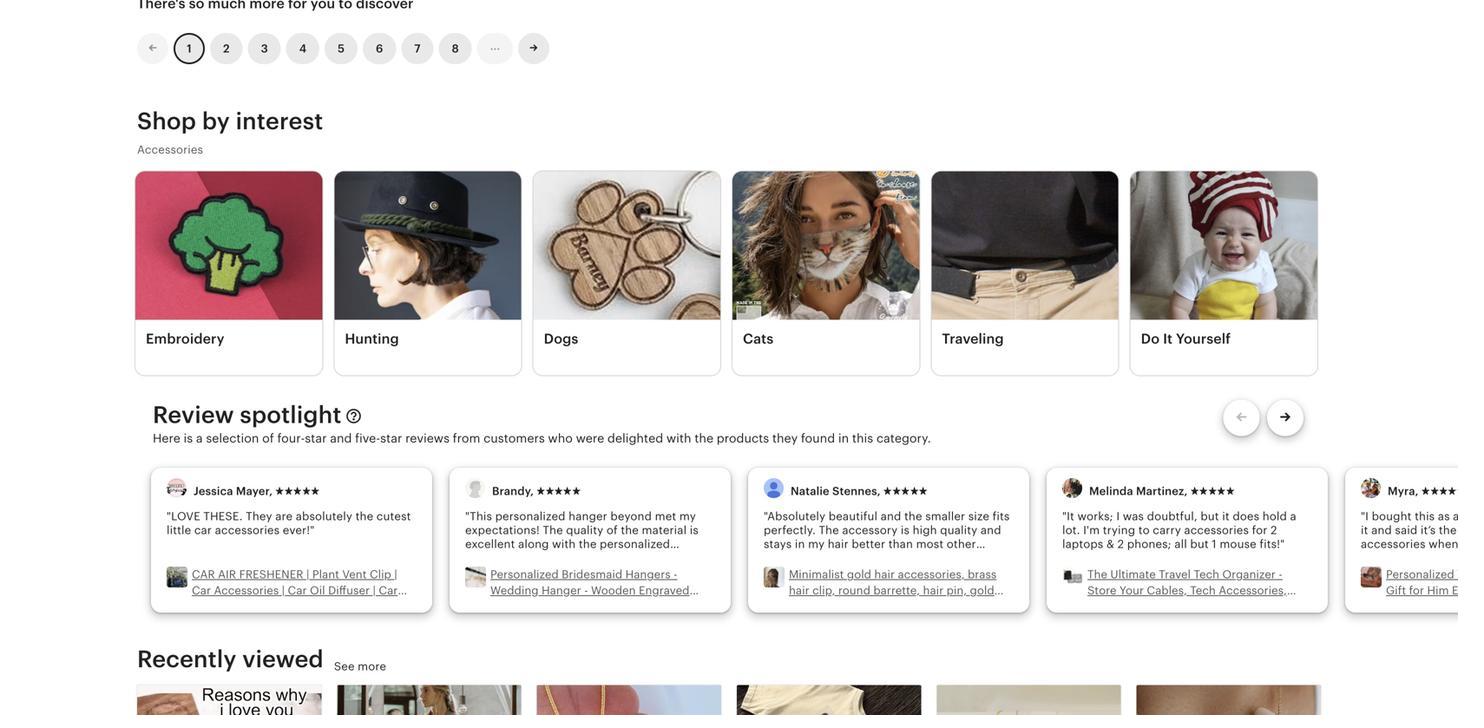Task type: describe. For each thing, give the bounding box(es) containing it.
0 vertical spatial tech
[[1194, 568, 1220, 581]]

the inside the ultimate travel tech organizer - store your cables, tech accessories, phone case, gadgets holder. carry-on cord keeper, cable organizer.
[[1088, 568, 1108, 581]]

purchase
[[465, 580, 516, 593]]

organizer.
[[1196, 616, 1252, 629]]

- down 'again' at the left of page
[[533, 600, 537, 613]]

1 vertical spatial oil
[[306, 600, 321, 613]]

0 vertical spatial hangers
[[626, 568, 671, 581]]

0 horizontal spatial personalized
[[495, 510, 566, 523]]

our
[[465, 566, 484, 579]]

accessories inside "it works; i was doubtful, but it does hold a lot. i'm trying to carry accessories for 2 laptops & 2 phones; all but 1 mouse fits!"
[[1185, 524, 1249, 537]]

accessories inside "absolutely beautiful and the smaller size fits perfectly. the accessory is high quality and stays in my hair better than most other accessories that i've tried!"
[[764, 552, 829, 565]]

and inside "this personalized hanger beyond met my expectations! the quality of the material is excellent along with the personalized engraving. these are perfect accessories for our wedding party. i will recommend and purchase again in the future."
[[670, 566, 691, 579]]

better
[[852, 538, 886, 551]]

2 link
[[210, 33, 243, 64]]

material
[[642, 524, 687, 537]]

are inside "love these. they are absolutely the cutest little car accessories ever!"
[[275, 510, 293, 523]]

size
[[969, 510, 990, 523]]

natalie
[[791, 485, 830, 498]]

- down engraved
[[650, 600, 654, 613]]

case,
[[1125, 600, 1155, 613]]

for inside "it works; i was doubtful, but it does hold a lot. i'm trying to carry accessories for 2 laptops & 2 phones; all but 1 mouse fits!"
[[1253, 524, 1268, 537]]

bridal
[[540, 600, 571, 613]]

hair down minimalist
[[789, 584, 810, 597]]

hg100
[[573, 616, 611, 629]]

0 vertical spatial gold
[[847, 568, 872, 581]]

plant
[[312, 568, 339, 581]]

interest
[[236, 108, 323, 135]]

of inside "this personalized hanger beyond met my expectations! the quality of the material is excellent along with the personalized engraving. these are perfect accessories for our wedding party. i will recommend and purchase again in the future."
[[607, 524, 618, 537]]

solid 14k bee charm pendant, hand set stone, italian made, black clear yellow stones, 14k diamond cut wheat chain, gift for bee lovers image
[[537, 685, 722, 715]]

is inside "this personalized hanger beyond met my expectations! the quality of the material is excellent along with the personalized engraving. these are perfect accessories for our wedding party. i will recommend and purchase again in the future."
[[690, 524, 699, 537]]

works;
[[1078, 510, 1114, 523]]

"love these. they are absolutely the cutest little car accessories ever!"
[[167, 510, 411, 537]]

my inside "absolutely beautiful and the smaller size fits perfectly. the accessory is high quality and stays in my hair better than most other accessories that i've tried!"
[[808, 538, 825, 551]]

stennes
[[833, 485, 878, 498]]

mayer
[[236, 485, 269, 498]]

name
[[491, 616, 522, 629]]

1 star from the left
[[305, 432, 327, 445]]

the ultimate travel tech organizer - store your cables, tech accessories, phone case, gadgets holder. carry-on cord keeper, cable organizer.
[[1088, 568, 1298, 629]]

- up engraved
[[674, 568, 678, 581]]

spotlight
[[240, 402, 342, 428]]

phone
[[1088, 600, 1122, 613]]

travel
[[1159, 568, 1191, 581]]

the left the products
[[695, 432, 714, 445]]

high
[[913, 524, 938, 537]]

0 horizontal spatial hangers
[[525, 616, 570, 629]]

review spotlight
[[153, 402, 342, 428]]

6 link
[[363, 33, 396, 64]]

minimalist gold hair accessories, brass hair clip, round barrette, hair pin, gold hair slide, geometric hair clip
[[789, 568, 997, 613]]

accessories inside "love these. they are absolutely the cutest little car accessories ever!"
[[215, 524, 280, 537]]

trying
[[1103, 524, 1136, 537]]

personalized for personalized bridesmaid hangers - wedding hanger - wooden engraved hanger - bridal dress hanger - wedding name hangers hg100
[[491, 568, 559, 581]]

"i bought this as a
[[1361, 510, 1459, 551]]

geometric
[[844, 600, 900, 613]]

hold
[[1263, 510, 1288, 523]]

do it yourself link
[[1130, 171, 1319, 376]]

accessory
[[843, 524, 898, 537]]

7
[[414, 42, 421, 55]]

these.
[[204, 510, 243, 523]]

doubtful,
[[1148, 510, 1198, 523]]

holder.
[[1207, 600, 1246, 613]]

by
[[202, 108, 230, 135]]

air
[[218, 568, 236, 581]]

0 vertical spatial this
[[853, 432, 874, 445]]

from
[[453, 432, 481, 445]]

brandy
[[492, 485, 531, 498]]

5
[[338, 42, 345, 55]]

expectations!
[[465, 524, 540, 537]]

stocking
[[192, 616, 240, 629]]

jessica mayer
[[194, 485, 269, 498]]

products
[[717, 432, 769, 445]]

barrette,
[[874, 584, 920, 597]]

1 inside "it works; i was doubtful, but it does hold a lot. i'm trying to carry accessories for 2 laptops & 2 phones; all but 1 mouse fits!"
[[1212, 538, 1217, 551]]

myra
[[1388, 485, 1416, 498]]

car down clip
[[379, 584, 398, 597]]

dress
[[574, 600, 604, 613]]

racing t-shirt, 2023 grand prix hoodie, car sweatshirt, grand prix tee, racing top, racing clothing gift, car lover gift,moto gp poster image
[[737, 685, 922, 715]]

and up "accessory"
[[881, 510, 902, 523]]

most
[[917, 538, 944, 551]]

will
[[579, 566, 597, 579]]

and down fits
[[981, 524, 1002, 537]]

accessories inside "this personalized hanger beyond met my expectations! the quality of the material is excellent along with the personalized engraving. these are perfect accessories for our wedding party. i will recommend and purchase again in the future."
[[626, 552, 691, 565]]

carry
[[1153, 524, 1182, 537]]

see more
[[334, 660, 386, 673]]

listing image image for personalized t
[[1361, 567, 1382, 588]]

organizer
[[1223, 568, 1276, 581]]

jessica
[[194, 485, 233, 498]]

it
[[1223, 510, 1230, 523]]

dog name necklace | personalized dog ears necklace | custom pet jewelry | pet name necklace | pet memorial gift, gift for her,christmas gift image
[[1137, 685, 1322, 715]]

are inside "this personalized hanger beyond met my expectations! the quality of the material is excellent along with the personalized engraving. these are perfect accessories for our wedding party. i will recommend and purchase again in the future."
[[563, 552, 580, 565]]

4
[[299, 42, 307, 55]]

little
[[167, 524, 191, 537]]

2 vertical spatial 2
[[1118, 538, 1125, 551]]

found
[[801, 432, 835, 445]]

store
[[1088, 584, 1117, 597]]

7 link
[[401, 33, 434, 64]]

was
[[1123, 510, 1144, 523]]

round
[[839, 584, 871, 597]]

hair down accessories,
[[923, 584, 944, 597]]

buyer avatar image for natalie stennes
[[764, 479, 784, 499]]

cables,
[[1147, 584, 1188, 597]]

more
[[358, 660, 386, 673]]

ultimate
[[1111, 568, 1156, 581]]

see
[[334, 660, 355, 673]]

minimalist
[[789, 568, 844, 581]]

pin,
[[947, 584, 967, 597]]

to
[[1139, 524, 1150, 537]]

recommend
[[601, 566, 667, 579]]

0 vertical spatial oil
[[310, 584, 325, 597]]

all
[[1175, 538, 1188, 551]]

selection
[[206, 432, 259, 445]]

shop by interest accessories
[[137, 108, 323, 156]]

personalized gift, gift for her, anniversary gifts, anniversary gift for her, personalized gifts for her, girlfriend gift, gift for him image
[[137, 685, 322, 715]]

phones;
[[1128, 538, 1172, 551]]

1 horizontal spatial personalized
[[600, 538, 670, 551]]

hair down tried!"
[[875, 568, 895, 581]]

dogs
[[544, 331, 579, 347]]

0 vertical spatial 2
[[223, 42, 230, 55]]

bought
[[1372, 510, 1412, 523]]

melinda
[[1090, 485, 1134, 498]]

... link
[[477, 33, 513, 64]]



Task type: vqa. For each thing, say whether or not it's contained in the screenshot.
monitors.
no



Task type: locate. For each thing, give the bounding box(es) containing it.
- inside the ultimate travel tech organizer - store your cables, tech accessories, phone case, gadgets holder. carry-on cord keeper, cable organizer.
[[1279, 568, 1283, 581]]

the inside "love these. they are absolutely the cutest little car accessories ever!"
[[356, 510, 374, 523]]

2 vertical spatial in
[[553, 580, 563, 593]]

cable
[[1161, 616, 1193, 629]]

listing image image for personalized bridesmaid hangers - wedding hanger - wooden engraved hanger - bridal dress hanger - wedding name hangers hg100
[[465, 567, 486, 588]]

personalized bridesmaid hangers - wedding hanger - wooden engraved hanger - bridal dress hanger - wedding name hangers hg100
[[491, 568, 705, 629]]

is up 'than'
[[901, 524, 910, 537]]

a right as
[[1454, 510, 1459, 523]]

0 vertical spatial are
[[275, 510, 293, 523]]

3
[[261, 42, 268, 55]]

hanger down wooden
[[607, 600, 647, 613]]

wooden
[[591, 584, 636, 597]]

1 horizontal spatial my
[[808, 538, 825, 551]]

1 horizontal spatial wedding
[[657, 600, 705, 613]]

1 vertical spatial wedding
[[657, 600, 705, 613]]

it
[[1164, 331, 1173, 347]]

0 vertical spatial but
[[1201, 510, 1220, 523]]

4 listing image image from the left
[[1063, 567, 1084, 588]]

hunting link
[[334, 171, 522, 376]]

1 horizontal spatial hanger
[[542, 584, 581, 597]]

again
[[519, 580, 550, 593]]

2 horizontal spatial 2
[[1271, 524, 1278, 537]]

0 horizontal spatial a
[[196, 432, 203, 445]]

clip
[[370, 568, 391, 581]]

tech right travel
[[1194, 568, 1220, 581]]

in right found
[[839, 432, 849, 445]]

car up the "stuffers"
[[233, 600, 252, 613]]

quality inside "this personalized hanger beyond met my expectations! the quality of the material is excellent along with the personalized engraving. these are perfect accessories for our wedding party. i will recommend and purchase again in the future."
[[566, 524, 604, 537]]

buyer avatar image up "it
[[1063, 479, 1083, 499]]

1 horizontal spatial of
[[607, 524, 618, 537]]

1 horizontal spatial 2
[[1118, 538, 1125, 551]]

review
[[153, 402, 234, 428]]

...
[[490, 40, 500, 53]]

1 vertical spatial personalized
[[600, 538, 670, 551]]

do it yourself
[[1141, 331, 1231, 347]]

traveling
[[942, 331, 1004, 347]]

1 horizontal spatial i
[[1117, 510, 1120, 523]]

0 vertical spatial my
[[680, 510, 696, 523]]

personalized for personalized t
[[1387, 568, 1455, 581]]

the inside "absolutely beautiful and the smaller size fits perfectly. the accessory is high quality and stays in my hair better than most other accessories that i've tried!"
[[905, 510, 923, 523]]

star down spotlight
[[305, 432, 327, 445]]

2 quality from the left
[[941, 524, 978, 537]]

accessories,
[[1219, 584, 1288, 597]]

the inside "this personalized hanger beyond met my expectations! the quality of the material is excellent along with the personalized engraving. these are perfect accessories for our wedding party. i will recommend and purchase again in the future."
[[543, 524, 563, 537]]

a down the review
[[196, 432, 203, 445]]

stays
[[764, 538, 792, 551]]

0 vertical spatial in
[[839, 432, 849, 445]]

buyer avatar image for myra
[[1361, 479, 1381, 499]]

0 horizontal spatial star
[[305, 432, 327, 445]]

i up trying
[[1117, 510, 1120, 523]]

in down perfectly.
[[795, 538, 805, 551]]

gadgets
[[1158, 600, 1204, 613]]

shop
[[137, 108, 196, 135]]

&
[[1107, 538, 1115, 551]]

are up ever!"
[[275, 510, 293, 523]]

8 link
[[439, 33, 472, 64]]

personalized up along
[[495, 510, 566, 523]]

1 horizontal spatial the
[[819, 524, 839, 537]]

0 horizontal spatial accessories
[[137, 143, 203, 156]]

1 vertical spatial but
[[1191, 538, 1209, 551]]

hangers up engraved
[[626, 568, 671, 581]]

2 star from the left
[[380, 432, 402, 445]]

this
[[853, 432, 874, 445], [1415, 510, 1435, 523]]

1 quality from the left
[[566, 524, 604, 537]]

listing image image down engraving.
[[465, 567, 486, 588]]

personalized
[[491, 568, 559, 581], [1387, 568, 1455, 581]]

0 vertical spatial accessories
[[137, 143, 203, 156]]

buyer avatar image up "i on the right bottom of page
[[1361, 479, 1381, 499]]

and up engraved
[[670, 566, 691, 579]]

1 link
[[174, 33, 205, 64]]

the
[[695, 432, 714, 445], [356, 510, 374, 523], [905, 510, 923, 523], [621, 524, 639, 537], [579, 538, 597, 551], [566, 580, 584, 593]]

gold
[[847, 568, 872, 581], [970, 584, 995, 597]]

with inside "this personalized hanger beyond met my expectations! the quality of the material is excellent along with the personalized engraving. these are perfect accessories for our wedding party. i will recommend and purchase again in the future."
[[552, 538, 576, 551]]

1 horizontal spatial gold
[[970, 584, 995, 597]]

2
[[223, 42, 230, 55], [1271, 524, 1278, 537], [1118, 538, 1125, 551]]

1 horizontal spatial is
[[690, 524, 699, 537]]

gold up round
[[847, 568, 872, 581]]

0 horizontal spatial my
[[680, 510, 696, 523]]

0 horizontal spatial is
[[184, 432, 193, 445]]

buyer avatar image for jessica mayer
[[167, 479, 187, 499]]

2 horizontal spatial in
[[839, 432, 849, 445]]

the down will
[[566, 580, 584, 593]]

4 buyer avatar image from the left
[[1063, 479, 1083, 499]]

star
[[305, 432, 327, 445], [380, 432, 402, 445]]

1 personalized from the left
[[491, 568, 559, 581]]

0 horizontal spatial in
[[553, 580, 563, 593]]

1 vertical spatial for
[[694, 552, 710, 565]]

1 left 'mouse'
[[1212, 538, 1217, 551]]

- up dress
[[584, 584, 588, 597]]

hanger up bridal
[[542, 584, 581, 597]]

of left four-
[[262, 432, 274, 445]]

-
[[674, 568, 678, 581], [1279, 568, 1283, 581], [584, 584, 588, 597], [533, 600, 537, 613], [650, 600, 654, 613]]

with up 'these'
[[552, 538, 576, 551]]

1 left 2 link
[[187, 42, 192, 55]]

accessories,
[[898, 568, 965, 581]]

the down beyond
[[621, 524, 639, 537]]

carry-
[[1249, 600, 1282, 613]]

hanger
[[569, 510, 608, 523]]

accessories down the shop
[[137, 143, 203, 156]]

1 vertical spatial i
[[572, 566, 576, 579]]

accessories down air
[[214, 584, 279, 597]]

brass
[[968, 568, 997, 581]]

car up essential
[[288, 584, 307, 597]]

cord
[[1088, 616, 1115, 629]]

beyond
[[611, 510, 652, 523]]

oil
[[310, 584, 325, 597], [306, 600, 321, 613]]

listing image image for car air freshener | plant vent clip | car accessories | car oil diffuser | car decor | car essential oil diffuser | stocking stuffers
[[167, 567, 188, 588]]

0 horizontal spatial are
[[275, 510, 293, 523]]

in inside "this personalized hanger beyond met my expectations! the quality of the material is excellent along with the personalized engraving. these are perfect accessories for our wedding party. i will recommend and purchase again in the future."
[[553, 580, 563, 593]]

listing image image for the ultimate travel tech organizer - store your cables, tech accessories, phone case, gadgets holder. carry-on cord keeper, cable organizer.
[[1063, 567, 1084, 588]]

gold down brass
[[970, 584, 995, 597]]

0 horizontal spatial quality
[[566, 524, 604, 537]]

the up along
[[543, 524, 563, 537]]

but right all in the right of the page
[[1191, 538, 1209, 551]]

2 buyer avatar image from the left
[[465, 479, 485, 499]]

buyer avatar image for brandy
[[465, 479, 485, 499]]

buyer avatar image
[[167, 479, 187, 499], [465, 479, 485, 499], [764, 479, 784, 499], [1063, 479, 1083, 499], [1361, 479, 1381, 499]]

quality inside "absolutely beautiful and the smaller size fits perfectly. the accessory is high quality and stays in my hair better than most other accessories that i've tried!"
[[941, 524, 978, 537]]

"this
[[465, 510, 492, 523]]

that
[[832, 552, 854, 565]]

4 link
[[286, 33, 320, 64]]

"absolutely
[[764, 510, 826, 523]]

wedding
[[491, 584, 539, 597], [657, 600, 705, 613]]

buyer avatar image for melinda martinez
[[1063, 479, 1083, 499]]

1 buyer avatar image from the left
[[167, 479, 187, 499]]

i inside "this personalized hanger beyond met my expectations! the quality of the material is excellent along with the personalized engraving. these are perfect accessories for our wedding party. i will recommend and purchase again in the future."
[[572, 566, 576, 579]]

1 vertical spatial diffuser
[[324, 600, 366, 613]]

1 vertical spatial tech
[[1191, 584, 1216, 597]]

the up store
[[1088, 568, 1108, 581]]

1 horizontal spatial in
[[795, 538, 805, 551]]

2 horizontal spatial hanger
[[607, 600, 647, 613]]

listing image image left personalized t
[[1361, 567, 1382, 588]]

stuffers
[[243, 616, 284, 629]]

t
[[1458, 568, 1459, 581]]

accessories down material
[[626, 552, 691, 565]]

- down fits!"
[[1279, 568, 1283, 581]]

0 vertical spatial of
[[262, 432, 274, 445]]

"i
[[1361, 510, 1369, 523]]

diffuser
[[328, 584, 370, 597], [324, 600, 366, 613]]

recently
[[137, 646, 237, 673]]

party.
[[538, 566, 569, 579]]

1 vertical spatial hangers
[[525, 616, 570, 629]]

decor
[[192, 600, 224, 613]]

this left as
[[1415, 510, 1435, 523]]

a inside "it works; i was doubtful, but it does hold a lot. i'm trying to carry accessories for 2 laptops & 2 phones; all but 1 mouse fits!"
[[1291, 510, 1297, 523]]

1 vertical spatial in
[[795, 538, 805, 551]]

2 horizontal spatial a
[[1454, 510, 1459, 523]]

3 link
[[248, 33, 281, 64]]

hangers down bridal
[[525, 616, 570, 629]]

reviews
[[406, 432, 450, 445]]

the up "high"
[[905, 510, 923, 523]]

2 right 1 link at the top
[[223, 42, 230, 55]]

1 horizontal spatial personalized
[[1387, 568, 1455, 581]]

buyer avatar image up "absolutely
[[764, 479, 784, 499]]

of down beyond
[[607, 524, 618, 537]]

freshener
[[239, 568, 303, 581]]

1 horizontal spatial quality
[[941, 524, 978, 537]]

a
[[196, 432, 203, 445], [1291, 510, 1297, 523], [1454, 510, 1459, 523]]

car down the car
[[192, 584, 211, 597]]

0 vertical spatial for
[[1253, 524, 1268, 537]]

0 vertical spatial 1
[[187, 42, 192, 55]]

listing image image
[[167, 567, 188, 588], [465, 567, 486, 588], [764, 567, 785, 588], [1063, 567, 1084, 588], [1361, 567, 1382, 588]]

1 vertical spatial accessories
[[214, 584, 279, 597]]

1 listing image image from the left
[[167, 567, 188, 588]]

the inside "absolutely beautiful and the smaller size fits perfectly. the accessory is high quality and stays in my hair better than most other accessories that i've tried!"
[[819, 524, 839, 537]]

other
[[947, 538, 977, 551]]

0 vertical spatial wedding
[[491, 584, 539, 597]]

hair up that
[[828, 538, 849, 551]]

0 horizontal spatial the
[[543, 524, 563, 537]]

hair
[[828, 538, 849, 551], [875, 568, 895, 581], [789, 584, 810, 597], [923, 584, 944, 597], [789, 600, 810, 613], [903, 600, 924, 613]]

personalized left t
[[1387, 568, 1455, 581]]

is right here
[[184, 432, 193, 445]]

future."
[[587, 580, 628, 593]]

wedding down engraved
[[657, 600, 705, 613]]

1 vertical spatial with
[[552, 538, 576, 551]]

i inside "it works; i was doubtful, but it does hold a lot. i'm trying to carry accessories for 2 laptops & 2 phones; all but 1 mouse fits!"
[[1117, 510, 1120, 523]]

cutest
[[377, 510, 411, 523]]

buyer avatar image up "this
[[465, 479, 485, 499]]

1 horizontal spatial hangers
[[626, 568, 671, 581]]

are up will
[[563, 552, 580, 565]]

a inside "i bought this as a
[[1454, 510, 1459, 523]]

buyer avatar image up "love
[[167, 479, 187, 499]]

personalized down 'these'
[[491, 568, 559, 581]]

customers
[[484, 432, 545, 445]]

the left cutest
[[356, 510, 374, 523]]

your
[[1120, 584, 1144, 597]]

0 horizontal spatial 1
[[187, 42, 192, 55]]

listing image image for minimalist gold hair accessories, brass hair clip, round barrette, hair pin, gold hair slide, geometric hair clip
[[764, 567, 785, 588]]

in down the party.
[[553, 580, 563, 593]]

0 vertical spatial diffuser
[[328, 584, 370, 597]]

does
[[1233, 510, 1260, 523]]

accessories down 'stays'
[[764, 552, 829, 565]]

1 horizontal spatial accessories
[[214, 584, 279, 597]]

0 horizontal spatial wedding
[[491, 584, 539, 597]]

tech up gadgets
[[1191, 584, 1216, 597]]

1 horizontal spatial star
[[380, 432, 402, 445]]

1 vertical spatial of
[[607, 524, 618, 537]]

listing image image down 'stays'
[[764, 567, 785, 588]]

1 vertical spatial gold
[[970, 584, 995, 597]]

1 horizontal spatial this
[[1415, 510, 1435, 523]]

the up perfect
[[579, 538, 597, 551]]

2 down hold
[[1271, 524, 1278, 537]]

0 horizontal spatial for
[[694, 552, 710, 565]]

hanger
[[542, 584, 581, 597], [491, 600, 530, 613], [607, 600, 647, 613]]

essential
[[255, 600, 303, 613]]

quality up other
[[941, 524, 978, 537]]

0 horizontal spatial this
[[853, 432, 874, 445]]

fits
[[993, 510, 1010, 523]]

lot.
[[1063, 524, 1081, 537]]

0 horizontal spatial 2
[[223, 42, 230, 55]]

personalized up recommend at the bottom left of page
[[600, 538, 670, 551]]

perfectly.
[[764, 524, 816, 537]]

hair down barrette,
[[903, 600, 924, 613]]

accessories inside car air freshener | plant vent clip | car accessories | car oil diffuser | car decor | car essential oil diffuser | stocking stuffers
[[214, 584, 279, 597]]

were
[[576, 432, 604, 445]]

is right material
[[690, 524, 699, 537]]

3 buyer avatar image from the left
[[764, 479, 784, 499]]

listing image image left store
[[1063, 567, 1084, 588]]

"love
[[167, 510, 200, 523]]

0 horizontal spatial hanger
[[491, 600, 530, 613]]

a right hold
[[1291, 510, 1297, 523]]

5 listing image image from the left
[[1361, 567, 1382, 588]]

the
[[543, 524, 563, 537], [819, 524, 839, 537], [1088, 568, 1108, 581]]

wedding down wedding at bottom
[[491, 584, 539, 597]]

2 horizontal spatial is
[[901, 524, 910, 537]]

than
[[889, 538, 913, 551]]

2 personalized from the left
[[1387, 568, 1455, 581]]

quality down hanger
[[566, 524, 604, 537]]

this inside "i bought this as a
[[1415, 510, 1435, 523]]

1 vertical spatial are
[[563, 552, 580, 565]]

the down beautiful
[[819, 524, 839, 537]]

1 horizontal spatial are
[[563, 552, 580, 565]]

my down perfectly.
[[808, 538, 825, 551]]

0 horizontal spatial of
[[262, 432, 274, 445]]

accessories down 'it'
[[1185, 524, 1249, 537]]

3 listing image image from the left
[[764, 567, 785, 588]]

they
[[246, 510, 272, 523]]

and left five-
[[330, 432, 352, 445]]

is inside "absolutely beautiful and the smaller size fits perfectly. the accessory is high quality and stays in my hair better than most other accessories that i've tried!"
[[901, 524, 910, 537]]

0 vertical spatial i
[[1117, 510, 1120, 523]]

my inside "this personalized hanger beyond met my expectations! the quality of the material is excellent along with the personalized engraving. these are perfect accessories for our wedding party. i will recommend and purchase again in the future."
[[680, 510, 696, 523]]

hair left slide,
[[789, 600, 810, 613]]

wedding
[[487, 566, 535, 579]]

0 vertical spatial personalized
[[495, 510, 566, 523]]

2 listing image image from the left
[[465, 567, 486, 588]]

0 horizontal spatial personalized
[[491, 568, 559, 581]]

for inside "this personalized hanger beyond met my expectations! the quality of the material is excellent along with the personalized engraving. these are perfect accessories for our wedding party. i will recommend and purchase again in the future."
[[694, 552, 710, 565]]

engraved
[[639, 584, 690, 597]]

hair inside "absolutely beautiful and the smaller size fits perfectly. the accessory is high quality and stays in my hair better than most other accessories that i've tried!"
[[828, 538, 849, 551]]

personalized inside personalized bridesmaid hangers - wedding hanger - wooden engraved hanger - bridal dress hanger - wedding name hangers hg100
[[491, 568, 559, 581]]

1 vertical spatial my
[[808, 538, 825, 551]]

star left reviews
[[380, 432, 402, 445]]

but left 'it'
[[1201, 510, 1220, 523]]

hanger up name
[[491, 600, 530, 613]]

fits!"
[[1260, 538, 1285, 551]]

1 horizontal spatial a
[[1291, 510, 1297, 523]]

as
[[1439, 510, 1451, 523]]

accessories
[[137, 143, 203, 156], [214, 584, 279, 597]]

2 horizontal spatial the
[[1088, 568, 1108, 581]]

car
[[192, 568, 215, 581]]

cats link
[[732, 171, 921, 376]]

0 horizontal spatial with
[[552, 538, 576, 551]]

personalized inside personalized t
[[1387, 568, 1455, 581]]

0 horizontal spatial gold
[[847, 568, 872, 581]]

2 right &
[[1118, 538, 1125, 551]]

0 horizontal spatial i
[[572, 566, 576, 579]]

5 buyer avatar image from the left
[[1361, 479, 1381, 499]]

1 horizontal spatial with
[[667, 432, 692, 445]]

1 vertical spatial this
[[1415, 510, 1435, 523]]

1 vertical spatial 2
[[1271, 524, 1278, 537]]

with right the delighted
[[667, 432, 692, 445]]

embroidery
[[146, 331, 225, 347]]

1 horizontal spatial 1
[[1212, 538, 1217, 551]]

who
[[548, 432, 573, 445]]

0 vertical spatial with
[[667, 432, 692, 445]]

1 horizontal spatial for
[[1253, 524, 1268, 537]]

accessories down they
[[215, 524, 280, 537]]

this left category.
[[853, 432, 874, 445]]

my right met
[[680, 510, 696, 523]]

i left will
[[572, 566, 576, 579]]

accessories inside "shop by interest accessories"
[[137, 143, 203, 156]]

listing image image left the car
[[167, 567, 188, 588]]

here is a selection of four-star and five-star reviews from customers who were delighted with the products they found in this category.
[[153, 432, 931, 445]]

1 vertical spatial 1
[[1212, 538, 1217, 551]]

these
[[527, 552, 560, 565]]

traveling link
[[931, 171, 1120, 376]]

in inside "absolutely beautiful and the smaller size fits perfectly. the accessory is high quality and stays in my hair better than most other accessories that i've tried!"
[[795, 538, 805, 551]]



